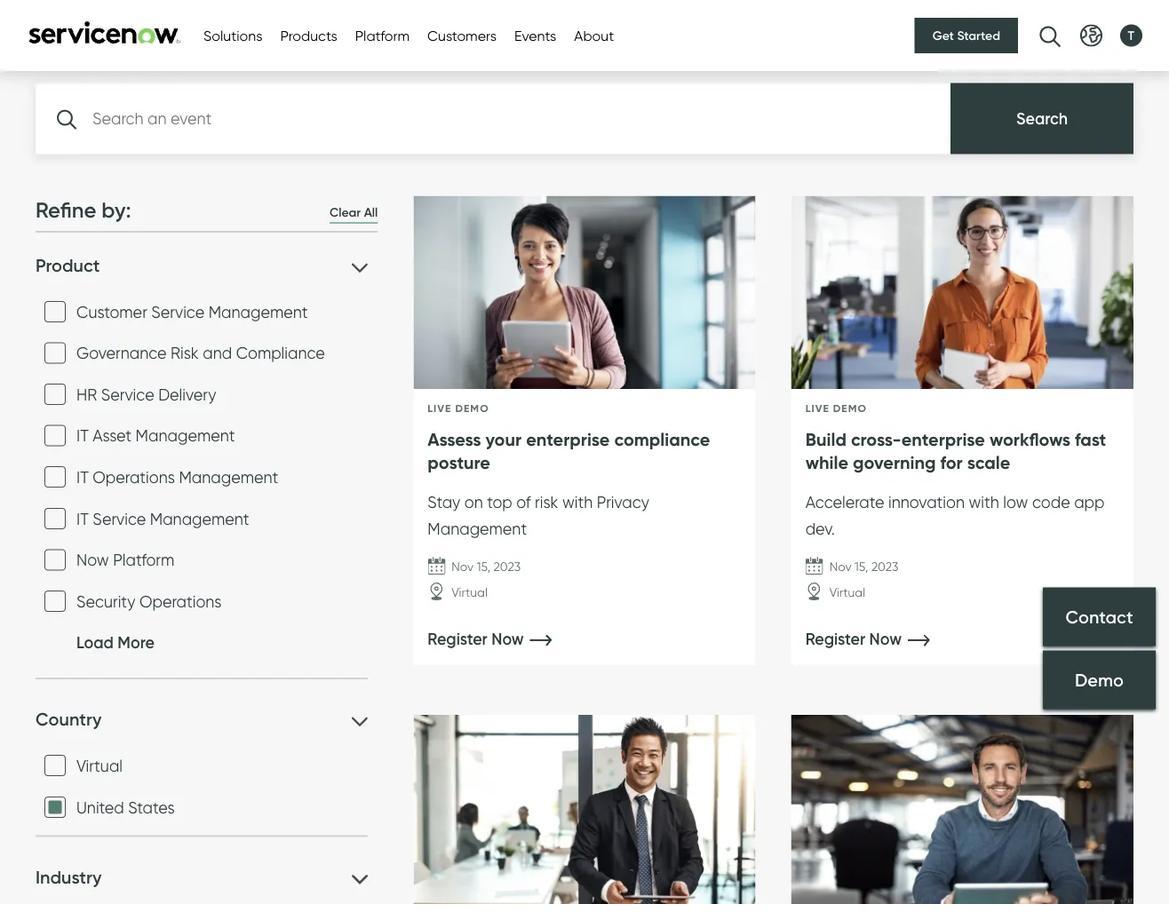 Task type: vqa. For each thing, say whether or not it's contained in the screenshot.
topmost 'YEARS'
no



Task type: describe. For each thing, give the bounding box(es) containing it.
15, for assess your enterprise compliance posture
[[477, 559, 491, 575]]

management for it operations management
[[179, 468, 278, 488]]

service for it
[[93, 510, 146, 529]]

get
[[933, 28, 954, 43]]

industry
[[36, 867, 102, 889]]

governing
[[853, 452, 936, 474]]

about
[[574, 27, 614, 44]]

load more button
[[44, 630, 155, 657]]

about button
[[574, 25, 614, 46]]

accelerate innovation with low code app dev.
[[806, 493, 1105, 539]]

platform button
[[355, 25, 410, 46]]

get started
[[933, 28, 1001, 43]]

started
[[958, 28, 1001, 43]]

events button
[[515, 25, 557, 46]]

0 horizontal spatial virtual
[[76, 757, 123, 777]]

it for it service management
[[76, 510, 89, 529]]

management for customer service management
[[209, 303, 308, 322]]

load more
[[76, 634, 155, 654]]

hr
[[76, 385, 97, 405]]

refine
[[36, 197, 96, 224]]

app
[[1075, 493, 1105, 512]]

stay
[[428, 493, 461, 512]]

industry button
[[36, 866, 368, 890]]

security operations
[[76, 592, 222, 612]]

workflows
[[990, 429, 1071, 451]]

operations for security
[[140, 592, 222, 612]]

it operations management
[[76, 468, 278, 488]]

demo for assess
[[455, 402, 489, 416]]

compliance
[[615, 429, 710, 451]]

hr service delivery
[[76, 385, 216, 405]]

product
[[36, 255, 100, 277]]

get started link
[[915, 18, 1019, 53]]

management inside the stay on top of risk with privacy management
[[428, 520, 527, 539]]

with inside the accelerate innovation with low code app dev.
[[969, 493, 1000, 512]]

on
[[465, 493, 483, 512]]

now platform
[[76, 551, 174, 571]]

2023 for your
[[494, 559, 521, 575]]

governance
[[76, 344, 167, 363]]

clear all
[[330, 205, 378, 221]]

fast
[[1076, 429, 1107, 451]]

states
[[128, 798, 175, 818]]

enterprise for your
[[526, 429, 610, 451]]

Search an event search field
[[36, 84, 951, 155]]

live for assess your enterprise compliance posture
[[428, 402, 452, 416]]

customer
[[76, 303, 147, 322]]

service for hr
[[101, 385, 154, 405]]

solutions button
[[204, 25, 263, 46]]

risk
[[171, 344, 199, 363]]

virtual for build cross-enterprise workflows fast while governing for scale
[[830, 585, 866, 600]]

products button
[[280, 25, 337, 46]]

product button
[[36, 255, 368, 278]]

asset
[[93, 427, 132, 446]]

risk
[[535, 493, 559, 512]]

it for it asset management
[[76, 427, 89, 446]]

now
[[76, 551, 109, 571]]

solutions
[[204, 27, 263, 44]]

15, for build cross-enterprise workflows fast while governing for scale
[[855, 559, 869, 575]]

customer service management
[[76, 303, 308, 322]]

nov for build cross-enterprise workflows fast while governing for scale
[[830, 559, 852, 575]]

scale
[[968, 452, 1011, 474]]

assess
[[428, 429, 481, 451]]

delivery
[[158, 385, 216, 405]]

virtual option
[[44, 756, 66, 777]]

live demo for assess
[[428, 402, 489, 416]]

compliance
[[236, 344, 325, 363]]

accelerate
[[806, 493, 885, 512]]

country button
[[36, 709, 368, 732]]

with inside the stay on top of risk with privacy management
[[563, 493, 593, 512]]



Task type: locate. For each thing, give the bounding box(es) containing it.
0 horizontal spatial platform
[[113, 551, 174, 571]]

it right it asset management option
[[76, 427, 89, 446]]

build cross-enterprise workflows fast while governing for scale
[[806, 429, 1107, 474]]

live up assess
[[428, 402, 452, 416]]

by:
[[102, 197, 131, 224]]

governance risk and compliance option
[[44, 343, 66, 364]]

2 horizontal spatial virtual
[[830, 585, 866, 600]]

0 horizontal spatial nov 15, 2023
[[452, 559, 521, 575]]

for
[[941, 452, 963, 474]]

1 horizontal spatial 2023
[[872, 559, 899, 575]]

enterprise for cross-
[[902, 429, 986, 451]]

now platform option
[[44, 550, 66, 571]]

demo for build
[[834, 402, 867, 416]]

demo up assess
[[455, 402, 489, 416]]

enterprise
[[526, 429, 610, 451], [902, 429, 986, 451]]

virtual
[[452, 585, 488, 600], [830, 585, 866, 600], [76, 757, 123, 777]]

1 enterprise from the left
[[526, 429, 610, 451]]

live for build cross-enterprise workflows fast while governing for scale
[[806, 402, 830, 416]]

live
[[428, 402, 452, 416], [806, 402, 830, 416]]

2 with from the left
[[969, 493, 1000, 512]]

1 vertical spatial service
[[101, 385, 154, 405]]

2023
[[494, 559, 521, 575], [872, 559, 899, 575]]

1 horizontal spatial virtual
[[452, 585, 488, 600]]

demo up build
[[834, 402, 867, 416]]

live up build
[[806, 402, 830, 416]]

events
[[515, 27, 557, 44]]

0 horizontal spatial 2023
[[494, 559, 521, 575]]

with
[[563, 493, 593, 512], [969, 493, 1000, 512]]

code
[[1033, 493, 1071, 512]]

platform right products
[[355, 27, 410, 44]]

it right it operations management option
[[76, 468, 89, 488]]

live demo up assess
[[428, 402, 489, 416]]

live demo for build
[[806, 402, 867, 416]]

1 horizontal spatial 15,
[[855, 559, 869, 575]]

refine by:
[[36, 197, 131, 224]]

1 vertical spatial operations
[[140, 592, 222, 612]]

2 enterprise from the left
[[902, 429, 986, 451]]

dev.
[[806, 520, 835, 539]]

1 horizontal spatial enterprise
[[902, 429, 986, 451]]

1 demo from the left
[[455, 402, 489, 416]]

demo
[[455, 402, 489, 416], [834, 402, 867, 416]]

1 nov from the left
[[452, 559, 474, 575]]

it service management option
[[44, 509, 66, 530]]

nov 15, 2023
[[452, 559, 521, 575], [830, 559, 899, 575]]

enterprise inside build cross-enterprise workflows fast while governing for scale
[[902, 429, 986, 451]]

customer service management option
[[44, 302, 66, 323]]

nov for assess your enterprise compliance posture
[[452, 559, 474, 575]]

servicenow image
[[27, 21, 182, 44]]

build
[[806, 429, 847, 451]]

enterprise up for
[[902, 429, 986, 451]]

privacy
[[597, 493, 650, 512]]

3 it from the top
[[76, 510, 89, 529]]

management for it asset management
[[136, 427, 235, 446]]

1 live demo from the left
[[428, 402, 489, 416]]

2 demo from the left
[[834, 402, 867, 416]]

operations down asset
[[93, 468, 175, 488]]

clear all button
[[330, 204, 378, 224]]

operations up the more
[[140, 592, 222, 612]]

operations for it
[[93, 468, 175, 488]]

0 horizontal spatial live
[[428, 402, 452, 416]]

it
[[76, 427, 89, 446], [76, 468, 89, 488], [76, 510, 89, 529]]

load
[[76, 634, 114, 654]]

posture
[[428, 452, 491, 474]]

it asset management option
[[44, 426, 66, 447]]

0 vertical spatial it
[[76, 427, 89, 446]]

2 vertical spatial it
[[76, 510, 89, 529]]

innovation
[[889, 493, 965, 512]]

virtual for assess your enterprise compliance posture
[[452, 585, 488, 600]]

None button
[[951, 84, 1134, 155]]

nov down on
[[452, 559, 474, 575]]

management down on
[[428, 520, 527, 539]]

it operations management option
[[44, 467, 66, 489]]

2 2023 from the left
[[872, 559, 899, 575]]

2 nov from the left
[[830, 559, 852, 575]]

2 vertical spatial service
[[93, 510, 146, 529]]

enterprise inside assess your enterprise compliance posture
[[526, 429, 610, 451]]

1 it from the top
[[76, 427, 89, 446]]

nov down dev.
[[830, 559, 852, 575]]

products
[[280, 27, 337, 44]]

2023 down accelerate on the right bottom of page
[[872, 559, 899, 575]]

management
[[209, 303, 308, 322], [136, 427, 235, 446], [179, 468, 278, 488], [150, 510, 249, 529], [428, 520, 527, 539]]

nov 15, 2023 down dev.
[[830, 559, 899, 575]]

0 vertical spatial service
[[151, 303, 205, 322]]

united states
[[76, 798, 175, 818]]

governance risk and compliance
[[76, 344, 325, 363]]

1 2023 from the left
[[494, 559, 521, 575]]

0 horizontal spatial demo
[[455, 402, 489, 416]]

2023 down the stay on top of risk with privacy management
[[494, 559, 521, 575]]

1 horizontal spatial platform
[[355, 27, 410, 44]]

15, down accelerate on the right bottom of page
[[855, 559, 869, 575]]

it service management
[[76, 510, 249, 529]]

service for customer
[[151, 303, 205, 322]]

0 vertical spatial platform
[[355, 27, 410, 44]]

stay on top of risk with privacy management
[[428, 493, 650, 539]]

management down "it operations management"
[[150, 510, 249, 529]]

15, down on
[[477, 559, 491, 575]]

united states option
[[44, 798, 66, 819]]

service up now platform
[[93, 510, 146, 529]]

it right it service management option at the bottom left of the page
[[76, 510, 89, 529]]

2023 for cross-
[[872, 559, 899, 575]]

all
[[364, 205, 378, 221]]

united
[[76, 798, 124, 818]]

your
[[486, 429, 522, 451]]

1 horizontal spatial nov
[[830, 559, 852, 575]]

top
[[487, 493, 513, 512]]

1 nov 15, 2023 from the left
[[452, 559, 521, 575]]

security
[[76, 592, 136, 612]]

enterprise right your
[[526, 429, 610, 451]]

1 15, from the left
[[477, 559, 491, 575]]

2 live from the left
[[806, 402, 830, 416]]

country
[[36, 709, 102, 732]]

low
[[1004, 493, 1029, 512]]

platform up security operations
[[113, 551, 174, 571]]

customers
[[428, 27, 497, 44]]

security operations option
[[44, 592, 66, 613]]

platform
[[355, 27, 410, 44], [113, 551, 174, 571]]

nov
[[452, 559, 474, 575], [830, 559, 852, 575]]

more
[[118, 634, 155, 654]]

1 horizontal spatial demo
[[834, 402, 867, 416]]

service up 'risk'
[[151, 303, 205, 322]]

with left low at the bottom right of page
[[969, 493, 1000, 512]]

1 vertical spatial it
[[76, 468, 89, 488]]

operations
[[93, 468, 175, 488], [140, 592, 222, 612]]

clear
[[330, 205, 361, 221]]

service
[[151, 303, 205, 322], [101, 385, 154, 405], [93, 510, 146, 529]]

hr service delivery option
[[44, 384, 66, 406]]

nov 15, 2023 for assess your enterprise compliance posture
[[452, 559, 521, 575]]

1 horizontal spatial nov 15, 2023
[[830, 559, 899, 575]]

management down delivery
[[136, 427, 235, 446]]

2 15, from the left
[[855, 559, 869, 575]]

live demo
[[428, 402, 489, 416], [806, 402, 867, 416]]

management up it service management
[[179, 468, 278, 488]]

1 horizontal spatial live
[[806, 402, 830, 416]]

cross-
[[851, 429, 902, 451]]

1 horizontal spatial with
[[969, 493, 1000, 512]]

1 vertical spatial platform
[[113, 551, 174, 571]]

management for it service management
[[150, 510, 249, 529]]

nov 15, 2023 down on
[[452, 559, 521, 575]]

15,
[[477, 559, 491, 575], [855, 559, 869, 575]]

with right risk
[[563, 493, 593, 512]]

2 live demo from the left
[[806, 402, 867, 416]]

0 vertical spatial operations
[[93, 468, 175, 488]]

of
[[517, 493, 531, 512]]

customers button
[[428, 25, 497, 46]]

management up compliance
[[209, 303, 308, 322]]

1 with from the left
[[563, 493, 593, 512]]

0 horizontal spatial enterprise
[[526, 429, 610, 451]]

live demo up build
[[806, 402, 867, 416]]

assess your enterprise compliance posture
[[428, 429, 710, 474]]

1 horizontal spatial live demo
[[806, 402, 867, 416]]

0 horizontal spatial with
[[563, 493, 593, 512]]

0 horizontal spatial live demo
[[428, 402, 489, 416]]

it for it operations management
[[76, 468, 89, 488]]

2 it from the top
[[76, 468, 89, 488]]

1 live from the left
[[428, 402, 452, 416]]

0 horizontal spatial nov
[[452, 559, 474, 575]]

0 horizontal spatial 15,
[[477, 559, 491, 575]]

it asset management
[[76, 427, 235, 446]]

service right hr in the left of the page
[[101, 385, 154, 405]]

and
[[203, 344, 232, 363]]

while
[[806, 452, 849, 474]]

2 nov 15, 2023 from the left
[[830, 559, 899, 575]]

nov 15, 2023 for build cross-enterprise workflows fast while governing for scale
[[830, 559, 899, 575]]



